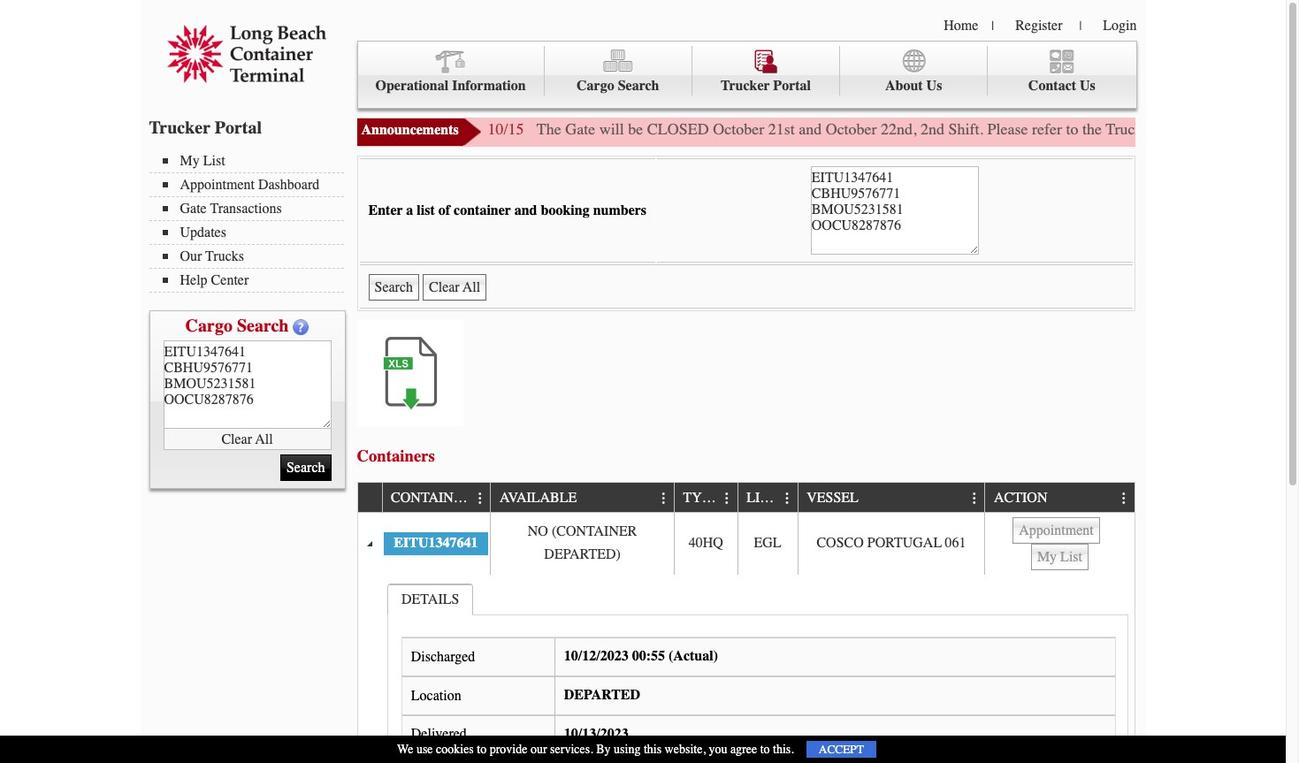 Task type: describe. For each thing, give the bounding box(es) containing it.
0 vertical spatial cargo search
[[577, 78, 659, 94]]

register link
[[1015, 18, 1062, 34]]

truck
[[1106, 119, 1143, 139]]

container
[[391, 490, 472, 506]]

operational information
[[375, 78, 526, 94]]

about us
[[885, 78, 942, 94]]

of
[[438, 203, 450, 218]]

information
[[452, 78, 526, 94]]

type
[[683, 490, 718, 506]]

edit column settings image for available
[[657, 491, 671, 506]]

trucker portal inside trucker portal 'link'
[[721, 78, 811, 94]]

details tab
[[388, 583, 473, 615]]

1 vertical spatial search
[[237, 316, 289, 336]]

accept
[[819, 743, 864, 756]]

numbers
[[593, 203, 647, 218]]

0 horizontal spatial trucker portal
[[149, 118, 262, 138]]

1 horizontal spatial cargo
[[577, 78, 614, 94]]

appointment
[[180, 177, 255, 193]]

40hq
[[689, 535, 723, 551]]

website,
[[665, 742, 706, 757]]

2nd
[[921, 119, 945, 139]]

edit column settings image for line
[[780, 491, 794, 506]]

edit column settings image for container
[[473, 491, 487, 506]]

we
[[397, 742, 413, 757]]

services.
[[550, 742, 593, 757]]

eitu1347641 cell
[[382, 513, 490, 575]]

center
[[211, 272, 249, 288]]

1 october from the left
[[713, 119, 764, 139]]

accept button
[[806, 741, 876, 758]]

action
[[994, 490, 1047, 506]]

tree grid containing container
[[358, 483, 1134, 763]]

operational information link
[[358, 46, 544, 96]]

menu bar containing operational information
[[357, 41, 1137, 109]]

announcements
[[361, 122, 459, 138]]

enter a list of container and booking numbers
[[368, 203, 647, 218]]

10/12/2023
[[564, 649, 628, 664]]

help center link
[[162, 272, 344, 288]]

help
[[180, 272, 207, 288]]

our
[[531, 742, 547, 757]]

will
[[599, 119, 624, 139]]

dashboard
[[258, 177, 319, 193]]

container link
[[391, 483, 480, 512]]

details
[[401, 591, 459, 607]]

our trucks link
[[162, 248, 344, 264]]

2 | from the left
[[1079, 19, 1082, 34]]

1 vertical spatial and
[[514, 203, 537, 218]]

list
[[417, 203, 435, 218]]

Enter container numbers and/ or booking numbers.  text field
[[163, 340, 331, 429]]

cookies
[[436, 742, 474, 757]]

updates link
[[162, 225, 344, 241]]

(actual)
[[669, 649, 718, 664]]

contact us link
[[988, 46, 1136, 96]]

trucks
[[205, 248, 244, 264]]

portal inside trucker portal 'link'
[[773, 78, 811, 94]]

register
[[1015, 18, 1062, 34]]

a
[[406, 203, 413, 218]]

clear
[[221, 431, 252, 447]]

closed
[[647, 119, 709, 139]]

this
[[644, 742, 662, 757]]

vessel link
[[807, 483, 867, 512]]

my
[[180, 153, 200, 169]]

gate transactions link
[[162, 201, 344, 217]]

no (container departed)
[[528, 524, 637, 562]]

row containing container
[[358, 483, 1134, 513]]

action link
[[994, 483, 1056, 512]]

us for contact us
[[1080, 78, 1096, 94]]

us for about us
[[926, 78, 942, 94]]

operational
[[375, 78, 448, 94]]

menu bar containing my list
[[149, 151, 352, 293]]

booking
[[541, 203, 590, 218]]

delivered
[[411, 726, 467, 742]]

eitu1347641
[[394, 535, 478, 551]]

no
[[528, 524, 548, 540]]

cosco portugal 061 cell
[[797, 513, 985, 575]]

10/12/2023 00:55 (actual)
[[564, 649, 718, 664]]

0 horizontal spatial to
[[477, 742, 487, 757]]

contact
[[1028, 78, 1076, 94]]

the
[[1082, 119, 1102, 139]]

type link
[[683, 483, 727, 512]]

we use cookies to provide our services. by using this website, you agree to this.
[[397, 742, 794, 757]]

shift.
[[949, 119, 983, 139]]

1 | from the left
[[992, 19, 994, 34]]

Enter container numbers and/ or booking numbers. Press ESC to reset input box text field
[[811, 166, 979, 255]]

login link
[[1103, 18, 1137, 34]]

agree
[[730, 742, 757, 757]]

row group containing no (container departed)
[[358, 513, 1134, 763]]



Task type: locate. For each thing, give the bounding box(es) containing it.
gate right the
[[565, 119, 595, 139]]

1 horizontal spatial cargo search
[[577, 78, 659, 94]]

portal up my list link
[[215, 118, 262, 138]]

transactions
[[210, 201, 282, 217]]

1 edit column settings image from the left
[[473, 491, 487, 506]]

0 horizontal spatial menu bar
[[149, 151, 352, 293]]

be
[[628, 119, 643, 139]]

cargo search down center
[[185, 316, 289, 336]]

| left login link
[[1079, 19, 1082, 34]]

location
[[411, 688, 461, 704]]

1 horizontal spatial menu bar
[[357, 41, 1137, 109]]

to right cookies
[[477, 742, 487, 757]]

edit column settings image for type
[[720, 491, 734, 506]]

edit column settings image for vessel
[[968, 491, 982, 506]]

cell
[[985, 513, 1134, 575]]

2 october from the left
[[826, 119, 877, 139]]

portal
[[773, 78, 811, 94], [215, 118, 262, 138]]

list
[[203, 153, 225, 169]]

search
[[618, 78, 659, 94], [237, 316, 289, 336]]

0 vertical spatial and
[[799, 119, 822, 139]]

1 vertical spatial cargo
[[185, 316, 232, 336]]

1 edit column settings image from the left
[[720, 491, 734, 506]]

edit column settings image inside vessel column header
[[968, 491, 982, 506]]

type column header
[[674, 483, 737, 513]]

available link
[[500, 483, 585, 512]]

cosco
[[817, 535, 864, 551]]

home link
[[944, 18, 978, 34]]

login
[[1103, 18, 1137, 34]]

gate up updates
[[180, 201, 207, 217]]

this.
[[773, 742, 794, 757]]

row group
[[358, 513, 1134, 763]]

1 horizontal spatial to
[[760, 742, 770, 757]]

1 horizontal spatial |
[[1079, 19, 1082, 34]]

provide
[[490, 742, 527, 757]]

egl
[[754, 535, 781, 551]]

0 horizontal spatial gate
[[180, 201, 207, 217]]

trucker up 21st
[[721, 78, 770, 94]]

| right home
[[992, 19, 994, 34]]

(container
[[552, 524, 637, 540]]

web
[[1224, 119, 1250, 139]]

0 vertical spatial portal
[[773, 78, 811, 94]]

0 horizontal spatial and
[[514, 203, 537, 218]]

edit column settings image for action
[[1117, 491, 1131, 506]]

1 horizontal spatial search
[[618, 78, 659, 94]]

please
[[987, 119, 1028, 139]]

1 vertical spatial trucker
[[149, 118, 210, 138]]

1 vertical spatial trucker portal
[[149, 118, 262, 138]]

trucker portal up list
[[149, 118, 262, 138]]

1 horizontal spatial edit column settings image
[[968, 491, 982, 506]]

search inside menu bar
[[618, 78, 659, 94]]

1 horizontal spatial us
[[1080, 78, 1096, 94]]

us right contact
[[1080, 78, 1096, 94]]

22nd,
[[881, 119, 917, 139]]

1 row from the top
[[358, 483, 1134, 513]]

00:55
[[632, 649, 665, 664]]

menu bar
[[357, 41, 1137, 109], [149, 151, 352, 293]]

1 horizontal spatial trucker
[[721, 78, 770, 94]]

None button
[[423, 274, 487, 301], [1013, 517, 1100, 544], [1031, 544, 1089, 570], [423, 274, 487, 301], [1013, 517, 1100, 544], [1031, 544, 1089, 570]]

cosco portugal 061
[[817, 535, 966, 551]]

1 horizontal spatial and
[[799, 119, 822, 139]]

0 horizontal spatial trucker
[[149, 118, 210, 138]]

october left 22nd,
[[826, 119, 877, 139]]

0 horizontal spatial |
[[992, 19, 994, 34]]

clear all button
[[163, 429, 331, 450]]

container column header
[[382, 483, 490, 513]]

0 horizontal spatial edit column settings image
[[720, 491, 734, 506]]

1 vertical spatial cargo search
[[185, 316, 289, 336]]

1 horizontal spatial gate
[[565, 119, 595, 139]]

cargo up will
[[577, 78, 614, 94]]

and right 21st
[[799, 119, 822, 139]]

container
[[454, 203, 511, 218]]

1 horizontal spatial portal
[[773, 78, 811, 94]]

0 horizontal spatial october
[[713, 119, 764, 139]]

gate inside my list appointment dashboard gate transactions updates our trucks help center
[[180, 201, 207, 217]]

1 vertical spatial portal
[[215, 118, 262, 138]]

3 edit column settings image from the left
[[780, 491, 794, 506]]

to left this.
[[760, 742, 770, 757]]

21st
[[768, 119, 795, 139]]

use
[[416, 742, 433, 757]]

gate
[[565, 119, 595, 139], [1147, 119, 1177, 139], [180, 201, 207, 217]]

vessel
[[807, 490, 859, 506]]

0 horizontal spatial cargo
[[185, 316, 232, 336]]

10/15
[[488, 119, 524, 139]]

cargo down help
[[185, 316, 232, 336]]

None submit
[[368, 274, 419, 301], [280, 455, 331, 481], [368, 274, 419, 301], [280, 455, 331, 481]]

2 row from the top
[[358, 513, 1134, 575]]

home
[[944, 18, 978, 34]]

departed
[[564, 687, 640, 703]]

all
[[255, 431, 273, 447]]

trucker portal
[[721, 78, 811, 94], [149, 118, 262, 138]]

line link
[[746, 483, 787, 512]]

enter
[[368, 203, 403, 218]]

1 vertical spatial menu bar
[[149, 151, 352, 293]]

my list appointment dashboard gate transactions updates our trucks help center
[[180, 153, 319, 288]]

hours
[[1181, 119, 1220, 139]]

portal up 21st
[[773, 78, 811, 94]]

cargo search link
[[544, 46, 692, 96]]

0 horizontal spatial portal
[[215, 118, 262, 138]]

my list link
[[162, 153, 344, 169]]

edit column settings image
[[473, 491, 487, 506], [657, 491, 671, 506], [780, 491, 794, 506], [1117, 491, 1131, 506]]

edit column settings image inside line column header
[[780, 491, 794, 506]]

search down help center "link"
[[237, 316, 289, 336]]

refer
[[1032, 119, 1062, 139]]

gate right truck
[[1147, 119, 1177, 139]]

our
[[180, 248, 202, 264]]

about
[[885, 78, 923, 94]]

trucker up my
[[149, 118, 210, 138]]

departed)
[[544, 546, 621, 562]]

line
[[746, 490, 779, 506]]

tab list containing details
[[383, 579, 1132, 763]]

vessel column header
[[797, 483, 985, 513]]

edit column settings image
[[720, 491, 734, 506], [968, 491, 982, 506]]

appointment dashboard link
[[162, 177, 344, 193]]

us right about
[[926, 78, 942, 94]]

no (container departed) cell
[[490, 513, 674, 575]]

portugal
[[867, 535, 942, 551]]

40hq cell
[[674, 513, 737, 575]]

1 us from the left
[[926, 78, 942, 94]]

and
[[799, 119, 822, 139], [514, 203, 537, 218]]

available
[[500, 490, 577, 506]]

0 vertical spatial search
[[618, 78, 659, 94]]

search up be
[[618, 78, 659, 94]]

edit column settings image inside container column header
[[473, 491, 487, 506]]

0 vertical spatial cargo
[[577, 78, 614, 94]]

line column header
[[737, 483, 797, 513]]

0 horizontal spatial search
[[237, 316, 289, 336]]

discharged
[[411, 649, 475, 665]]

edit column settings image inside type column header
[[720, 491, 734, 506]]

4 edit column settings image from the left
[[1117, 491, 1131, 506]]

you
[[709, 742, 727, 757]]

row containing no (container departed)
[[358, 513, 1134, 575]]

edit column settings image inside the 'action' column header
[[1117, 491, 1131, 506]]

using
[[614, 742, 641, 757]]

row
[[358, 483, 1134, 513], [358, 513, 1134, 575]]

updates
[[180, 225, 226, 241]]

0 vertical spatial trucker
[[721, 78, 770, 94]]

10/13/2023
[[564, 726, 628, 742]]

1 horizontal spatial trucker portal
[[721, 78, 811, 94]]

containers
[[357, 446, 435, 466]]

page
[[1254, 119, 1284, 139]]

2 horizontal spatial to
[[1066, 119, 1078, 139]]

trucker inside 'link'
[[721, 78, 770, 94]]

october left 21st
[[713, 119, 764, 139]]

2 us from the left
[[1080, 78, 1096, 94]]

us
[[926, 78, 942, 94], [1080, 78, 1096, 94]]

edit column settings image left action
[[968, 491, 982, 506]]

0 horizontal spatial cargo search
[[185, 316, 289, 336]]

available column header
[[490, 483, 674, 513]]

edit column settings image inside available column header
[[657, 491, 671, 506]]

0 horizontal spatial us
[[926, 78, 942, 94]]

0 vertical spatial menu bar
[[357, 41, 1137, 109]]

the
[[537, 119, 561, 139]]

trucker portal up 21st
[[721, 78, 811, 94]]

2 edit column settings image from the left
[[657, 491, 671, 506]]

1 horizontal spatial october
[[826, 119, 877, 139]]

0 vertical spatial trucker portal
[[721, 78, 811, 94]]

and left booking
[[514, 203, 537, 218]]

cargo search up will
[[577, 78, 659, 94]]

by
[[596, 742, 611, 757]]

tab list
[[383, 579, 1132, 763]]

061
[[945, 535, 966, 551]]

egl cell
[[737, 513, 797, 575]]

2 horizontal spatial gate
[[1147, 119, 1177, 139]]

2 edit column settings image from the left
[[968, 491, 982, 506]]

action column header
[[985, 483, 1134, 513]]

clear all
[[221, 431, 273, 447]]

contact us
[[1028, 78, 1096, 94]]

edit column settings image right type
[[720, 491, 734, 506]]

to left "the"
[[1066, 119, 1078, 139]]

trucker
[[721, 78, 770, 94], [149, 118, 210, 138]]

tree grid
[[358, 483, 1134, 763]]



Task type: vqa. For each thing, say whether or not it's contained in the screenshot.
website,
yes



